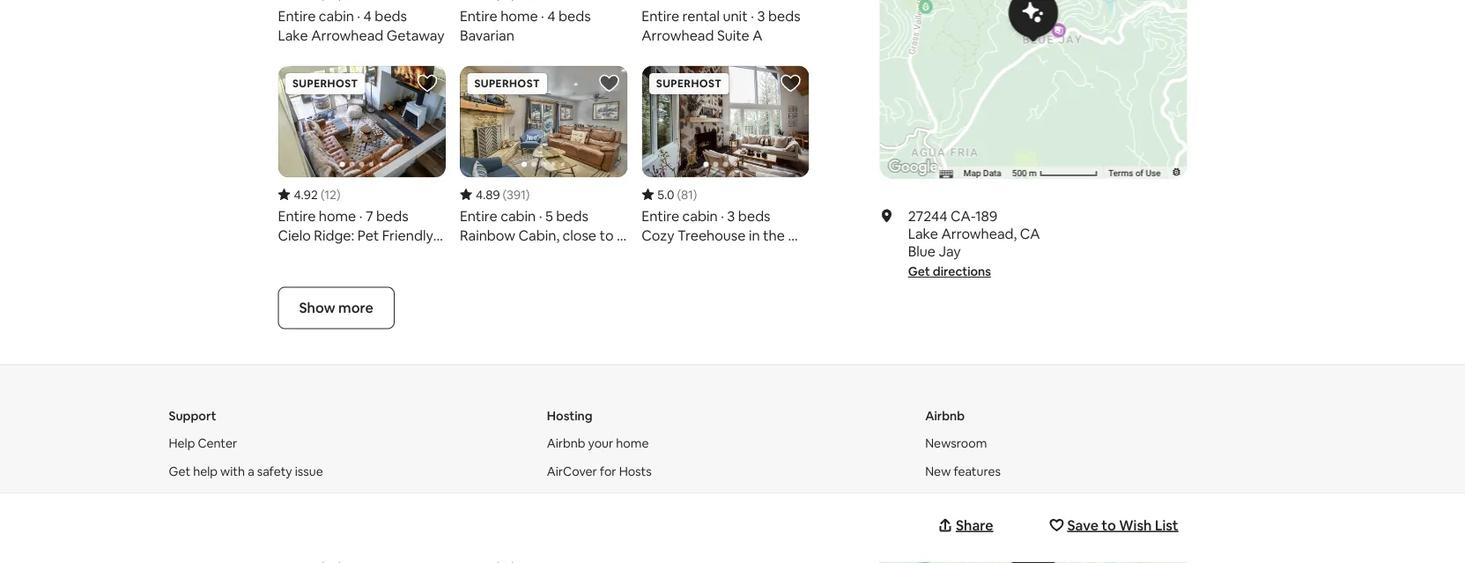 Task type: vqa. For each thing, say whether or not it's contained in the screenshot.


Task type: locate. For each thing, give the bounding box(es) containing it.
show more link
[[278, 287, 395, 329]]

1 horizontal spatial home
[[501, 7, 538, 25]]

entire home down 4.92 ( 12 )
[[278, 207, 356, 225]]

1 vertical spatial airbnb
[[547, 435, 586, 451]]

( right 4.92
[[321, 186, 325, 202]]

home down the "12"
[[319, 207, 356, 225]]

1 ) from the left
[[337, 186, 341, 202]]

( right 5.0
[[677, 186, 681, 202]]

entire cabin down '5.0 ( 81 )'
[[642, 207, 718, 225]]

for
[[600, 463, 617, 479]]

4 beds
[[364, 7, 407, 25], [548, 7, 591, 25]]

)
[[337, 186, 341, 202], [526, 186, 530, 202], [694, 186, 698, 202]]

airbnb up newsroom 'link'
[[926, 408, 965, 423]]

airbnb
[[926, 408, 965, 423], [547, 435, 586, 451]]

2 horizontal spatial cabin
[[683, 207, 718, 225]]

entire home
[[460, 7, 538, 25], [278, 207, 356, 225]]

0 vertical spatial airbnb
[[926, 408, 965, 423]]

3 beds inside group
[[758, 7, 801, 25]]

4.89 ( 391 )
[[476, 186, 530, 202]]

27244
[[909, 207, 948, 225]]

1 horizontal spatial add listing to a list image
[[599, 73, 620, 94]]

( for 3 beds
[[677, 186, 681, 202]]

wish
[[1120, 516, 1152, 534]]

ca-
[[951, 207, 976, 225]]

careers
[[926, 491, 970, 507]]

2 horizontal spatial entire cabin
[[642, 207, 718, 225]]

cabin down rating 4.87 out of 5; 68 reviews image
[[319, 7, 354, 25]]

new features
[[926, 463, 1001, 479]]

aircover left for
[[547, 463, 597, 479]]

entire home for 4 beds
[[460, 7, 538, 25]]

1 horizontal spatial 3
[[758, 7, 766, 25]]

entire cabin down rating 4.87 out of 5; 68 reviews image
[[278, 7, 354, 25]]

391
[[507, 186, 526, 202]]

hosting up airbnb your home
[[547, 408, 593, 423]]

image 1 out of 24 total images of this place image
[[338, 162, 386, 177], [338, 162, 386, 177]]

0 horizontal spatial 3
[[728, 207, 736, 225]]

4 beds for cabin
[[364, 7, 407, 25]]

0 horizontal spatial cabin
[[319, 7, 354, 25]]

lake
[[909, 225, 939, 243]]

0 horizontal spatial 4 beds
[[364, 7, 407, 25]]

5.0
[[658, 186, 675, 202]]

hosting resources
[[547, 491, 650, 507]]

0 vertical spatial hosting
[[547, 408, 593, 423]]

entire home down rating 5.0 out of 5; 10 reviews image
[[460, 7, 538, 25]]

1 horizontal spatial entire cabin
[[460, 207, 536, 225]]

1 vertical spatial 3
[[728, 207, 736, 225]]

features
[[954, 463, 1001, 479]]

0 horizontal spatial airbnb
[[547, 435, 586, 451]]

center
[[198, 435, 237, 451]]

add listing to a list image
[[417, 73, 438, 94], [599, 73, 620, 94]]

map
[[964, 168, 982, 179]]

rating 5.0 out of 5; 81 reviews image
[[642, 186, 698, 202]]

help
[[193, 463, 218, 479]]

0 vertical spatial 3 beds
[[758, 7, 801, 25]]

home
[[501, 7, 538, 25], [319, 207, 356, 225], [616, 435, 649, 451]]

save to wish list button
[[1047, 508, 1188, 543]]

(
[[321, 186, 325, 202], [503, 186, 507, 202], [677, 186, 681, 202]]

1 hosting from the top
[[547, 408, 593, 423]]

3
[[758, 7, 766, 25], [728, 207, 736, 225]]

airbnb left "your"
[[547, 435, 586, 451]]

0 vertical spatial entire home
[[460, 7, 538, 25]]

newsroom
[[926, 435, 988, 451]]

keyboard shortcuts image
[[940, 170, 954, 179]]

hosting down aircover for hosts
[[547, 491, 592, 507]]

1 vertical spatial get
[[169, 463, 191, 479]]

hosting for hosting
[[547, 408, 593, 423]]

1 vertical spatial 3 beds
[[728, 207, 771, 225]]

aircover down help
[[169, 491, 219, 507]]

new features link
[[926, 463, 1001, 479]]

0 horizontal spatial home
[[319, 207, 356, 225]]

with
[[220, 463, 245, 479]]

( right 4.89
[[503, 186, 507, 202]]

get inside 27244 ca-189 lake arrowhead, ca blue jay get directions
[[909, 264, 931, 280]]

entire left the rental
[[642, 7, 680, 25]]

1 horizontal spatial )
[[526, 186, 530, 202]]

0 horizontal spatial aircover
[[169, 491, 219, 507]]

entire cabin down rating 4.89 out of 5; 391 reviews image
[[460, 207, 536, 225]]

google image
[[885, 156, 943, 179]]

0 vertical spatial get
[[909, 264, 931, 280]]

cabin down 391
[[501, 207, 536, 225]]

map region
[[658, 0, 1335, 201]]

image 1 out of 30 total images of this place image
[[702, 162, 750, 177], [702, 162, 750, 177]]

list
[[1155, 516, 1179, 534]]

investors
[[926, 520, 977, 535]]

hosting for hosting resources
[[547, 491, 592, 507]]

map data
[[964, 168, 1002, 179]]

0 vertical spatial home
[[501, 7, 538, 25]]

entire
[[278, 7, 316, 25], [460, 7, 498, 25], [642, 7, 680, 25], [278, 207, 316, 225], [460, 207, 498, 225], [642, 207, 680, 225]]

0 horizontal spatial 4
[[364, 7, 372, 25]]

1 horizontal spatial get
[[909, 264, 931, 280]]

resources
[[594, 491, 650, 507]]

1 ( from the left
[[321, 186, 325, 202]]

image 1 image
[[278, 66, 446, 177], [278, 66, 446, 177], [460, 66, 628, 177], [460, 66, 628, 177], [642, 66, 810, 177], [642, 66, 810, 177]]

unit
[[723, 7, 748, 25]]

1 horizontal spatial airbnb
[[926, 408, 965, 423]]

5 beds
[[546, 207, 589, 225]]

home for 4 beds
[[501, 7, 538, 25]]

airbnb your home link
[[547, 435, 649, 451]]

1 vertical spatial aircover
[[169, 491, 219, 507]]

1 horizontal spatial 4 beds
[[548, 7, 591, 25]]

500 m button
[[1007, 167, 1104, 180]]

2 ) from the left
[[526, 186, 530, 202]]

1 4 beds from the left
[[364, 7, 407, 25]]

of
[[1136, 168, 1144, 179]]

new
[[926, 463, 951, 479]]

1 horizontal spatial entire home
[[460, 7, 538, 25]]

1 vertical spatial hosting
[[547, 491, 592, 507]]

airbnb your home
[[547, 435, 649, 451]]

rating 4.92 out of 5; 12 reviews image
[[278, 186, 341, 202]]

) right 4.89
[[526, 186, 530, 202]]

help
[[169, 435, 195, 451]]

0 horizontal spatial )
[[337, 186, 341, 202]]

1 add listing to a list image from the left
[[417, 73, 438, 94]]

entire rental unit
[[642, 7, 748, 25]]

7 beds
[[366, 207, 409, 225]]

cabin down 81
[[683, 207, 718, 225]]

1 vertical spatial entire home
[[278, 207, 356, 225]]

4 for entire cabin
[[364, 7, 372, 25]]

1 4 from the left
[[364, 7, 372, 25]]

81
[[681, 186, 694, 202]]

27244 ca-189 lake arrowhead, ca blue jay get directions
[[909, 207, 1041, 280]]

2 4 beds from the left
[[548, 7, 591, 25]]

) right 4.92
[[337, 186, 341, 202]]

0 horizontal spatial add listing to a list image
[[417, 73, 438, 94]]

1 horizontal spatial 4
[[548, 7, 556, 25]]

entire cabin
[[278, 7, 354, 25], [460, 207, 536, 225], [642, 207, 718, 225]]

1 horizontal spatial aircover
[[547, 463, 597, 479]]

3 for entire rental unit
[[758, 7, 766, 25]]

get help with a safety issue link
[[169, 463, 323, 479]]

get
[[909, 264, 931, 280], [169, 463, 191, 479]]

4 for entire home
[[548, 7, 556, 25]]

) right 5.0
[[694, 186, 698, 202]]

2 ( from the left
[[503, 186, 507, 202]]

500 m
[[1013, 168, 1040, 179]]

aircover
[[547, 463, 597, 479], [169, 491, 219, 507]]

home down rating 5.0 out of 5; 10 reviews image
[[501, 7, 538, 25]]

1 vertical spatial home
[[319, 207, 356, 225]]

hosting resources link
[[547, 491, 650, 507]]

ca
[[1021, 225, 1041, 243]]

2 horizontal spatial home
[[616, 435, 649, 451]]

home up hosts
[[616, 435, 649, 451]]

2 hosting from the top
[[547, 491, 592, 507]]

show
[[299, 299, 336, 317]]

2 add listing to a list image from the left
[[599, 73, 620, 94]]

get left help
[[169, 463, 191, 479]]

get down blue
[[909, 264, 931, 280]]

group
[[278, 0, 446, 48], [460, 0, 628, 48], [642, 0, 810, 48], [278, 66, 446, 248], [460, 66, 628, 248], [642, 66, 810, 248]]

help center link
[[169, 435, 237, 451]]

jay
[[939, 242, 961, 260]]

5.0 ( 81 )
[[658, 186, 698, 202]]

2 4 from the left
[[548, 7, 556, 25]]

0 vertical spatial aircover
[[547, 463, 597, 479]]

2 horizontal spatial (
[[677, 186, 681, 202]]

1 horizontal spatial (
[[503, 186, 507, 202]]

0 horizontal spatial entire cabin
[[278, 7, 354, 25]]

3 inside group
[[758, 7, 766, 25]]

1 horizontal spatial cabin
[[501, 207, 536, 225]]

entire down 5.0
[[642, 207, 680, 225]]

3 ) from the left
[[694, 186, 698, 202]]

hosting
[[547, 408, 593, 423], [547, 491, 592, 507]]

0 horizontal spatial entire home
[[278, 207, 356, 225]]

3 ( from the left
[[677, 186, 681, 202]]

0 horizontal spatial (
[[321, 186, 325, 202]]

3 beds
[[758, 7, 801, 25], [728, 207, 771, 225]]

add listing to a list image for 5 beds
[[599, 73, 620, 94]]

2 horizontal spatial )
[[694, 186, 698, 202]]

( for 5 beds
[[503, 186, 507, 202]]

image 1 out of 22 total images of this place image
[[520, 162, 568, 177], [520, 162, 568, 177]]

get directions link
[[909, 264, 992, 280]]

beds
[[375, 7, 407, 25], [559, 7, 591, 25], [769, 7, 801, 25], [376, 207, 409, 225], [556, 207, 589, 225], [739, 207, 771, 225]]

cabin for 5 beds
[[501, 207, 536, 225]]

4
[[364, 7, 372, 25], [548, 7, 556, 25]]

cabin
[[319, 7, 354, 25], [501, 207, 536, 225], [683, 207, 718, 225]]

0 vertical spatial 3
[[758, 7, 766, 25]]



Task type: describe. For each thing, give the bounding box(es) containing it.
directions
[[933, 264, 992, 280]]

4.92
[[294, 186, 318, 202]]

get help with a safety issue
[[169, 463, 323, 479]]

show more
[[299, 299, 374, 317]]

use
[[1146, 168, 1161, 179]]

entire inside group
[[642, 7, 680, 25]]

entire cabin for 5 beds
[[460, 207, 536, 225]]

investors link
[[926, 520, 977, 535]]

entire cabin for 3 beds
[[642, 207, 718, 225]]

entire down rating 4.87 out of 5; 68 reviews image
[[278, 7, 316, 25]]

entire down 4.89
[[460, 207, 498, 225]]

) for 5 beds
[[526, 186, 530, 202]]

airbnb for airbnb your home
[[547, 435, 586, 451]]

careers link
[[926, 491, 970, 507]]

terms
[[1109, 168, 1134, 179]]

cabin for 4 beds
[[319, 7, 354, 25]]

aircover link
[[169, 491, 219, 507]]

m
[[1030, 168, 1037, 179]]

aircover for hosts
[[547, 463, 652, 479]]

rating 4.87 out of 5; 68 reviews image
[[278, 0, 343, 2]]

entire down rating 5.0 out of 5; 10 reviews image
[[460, 7, 498, 25]]

rental
[[683, 7, 720, 25]]

0 horizontal spatial get
[[169, 463, 191, 479]]

3 beds for entire cabin
[[728, 207, 771, 225]]

to
[[1102, 516, 1117, 534]]

blue
[[909, 242, 936, 260]]

3 beds for entire rental unit
[[758, 7, 801, 25]]

4.92 ( 12 )
[[294, 186, 341, 202]]

4.89
[[476, 186, 500, 202]]

hosts
[[619, 463, 652, 479]]

entire down 4.92
[[278, 207, 316, 225]]

safety
[[257, 463, 292, 479]]

support
[[169, 408, 216, 423]]

rating 5.0 out of 5; 10 reviews image
[[460, 0, 516, 2]]

aircover for aircover for hosts
[[547, 463, 597, 479]]

aircover for the aircover link
[[169, 491, 219, 507]]

) for 3 beds
[[694, 186, 698, 202]]

4 beds for home
[[548, 7, 591, 25]]

entire cabin for 4 beds
[[278, 7, 354, 25]]

2 vertical spatial home
[[616, 435, 649, 451]]

5
[[546, 207, 553, 225]]

arrowhead,
[[942, 225, 1017, 243]]

airbnb for airbnb
[[926, 408, 965, 423]]

issue
[[295, 463, 323, 479]]

report errors in the road map or imagery to google image
[[1172, 167, 1183, 177]]

a
[[248, 463, 254, 479]]

save to wish list
[[1068, 516, 1179, 534]]

data
[[984, 168, 1002, 179]]

entire home for 7 beds
[[278, 207, 356, 225]]

terms of use
[[1109, 168, 1161, 179]]

add listing to a list image for 7 beds
[[417, 73, 438, 94]]

your
[[588, 435, 614, 451]]

add listing to a list image
[[781, 73, 802, 94]]

terms of use link
[[1109, 168, 1161, 179]]

map data button
[[964, 167, 1002, 180]]

home for 7 beds
[[319, 207, 356, 225]]

3 for entire cabin
[[728, 207, 736, 225]]

( for 7 beds
[[321, 186, 325, 202]]

newsroom link
[[926, 435, 988, 451]]

7
[[366, 207, 373, 225]]

500
[[1013, 168, 1028, 179]]

share
[[956, 516, 994, 534]]

12
[[325, 186, 337, 202]]

more
[[339, 299, 374, 317]]

save
[[1068, 516, 1099, 534]]

cabin for 3 beds
[[683, 207, 718, 225]]

189
[[976, 207, 998, 225]]

) for 7 beds
[[337, 186, 341, 202]]

group containing entire rental unit
[[642, 0, 810, 48]]

share button
[[935, 508, 1003, 543]]

aircover for hosts link
[[547, 463, 652, 479]]

help center
[[169, 435, 237, 451]]

rating 4.89 out of 5; 391 reviews image
[[460, 186, 530, 202]]



